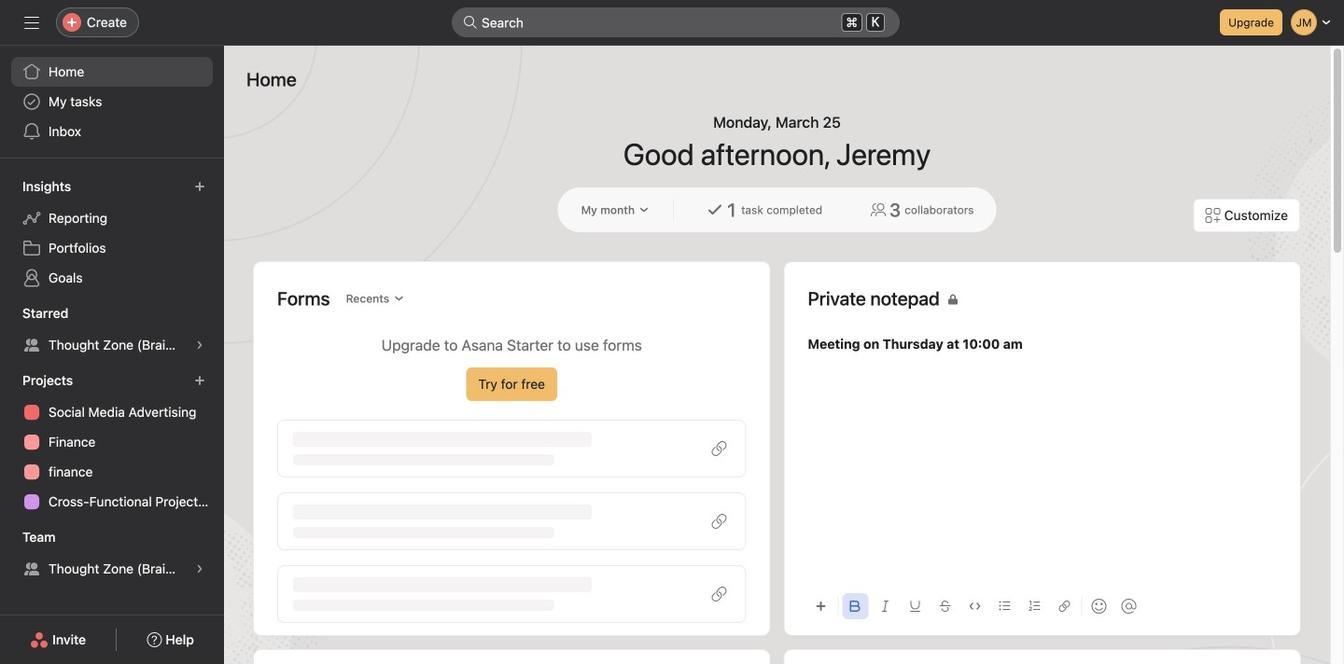 Task type: vqa. For each thing, say whether or not it's contained in the screenshot.
"insert an object" icon
yes



Task type: locate. For each thing, give the bounding box(es) containing it.
bold image
[[850, 601, 862, 613]]

None field
[[452, 7, 900, 37]]

global element
[[0, 46, 224, 158]]

strikethrough image
[[940, 601, 951, 613]]

bulleted list image
[[1000, 601, 1011, 613]]

insights element
[[0, 170, 224, 297]]

numbered list image
[[1030, 601, 1041, 613]]

new project or portfolio image
[[194, 375, 205, 387]]

italics image
[[880, 601, 891, 613]]

toolbar
[[808, 586, 1278, 628]]

new insights image
[[194, 181, 205, 192]]

underline image
[[910, 601, 921, 613]]

prominent image
[[463, 15, 478, 30]]

insert an object image
[[816, 601, 827, 613]]



Task type: describe. For each thing, give the bounding box(es) containing it.
link image
[[1060, 601, 1071, 613]]

see details, thought zone (brainstorm space) image
[[194, 564, 205, 575]]

projects element
[[0, 364, 224, 521]]

starred element
[[0, 297, 224, 364]]

at mention image
[[1122, 600, 1137, 615]]

hide sidebar image
[[24, 15, 39, 30]]

teams element
[[0, 521, 224, 588]]

Search tasks, projects, and more text field
[[452, 7, 900, 37]]

code image
[[970, 601, 981, 613]]

see details, thought zone (brainstorm space) image
[[194, 340, 205, 351]]



